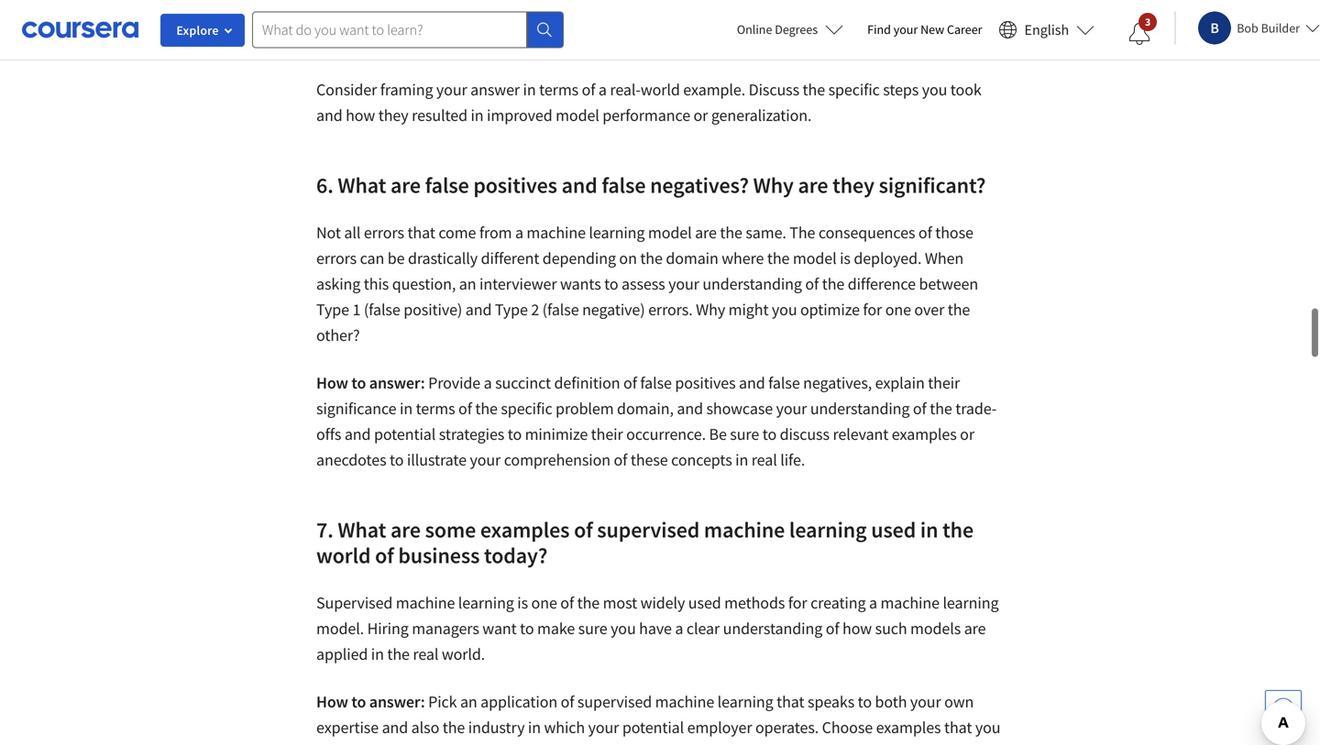 Task type: vqa. For each thing, say whether or not it's contained in the screenshot.
course for Using Python to Access Web Data
no



Task type: locate. For each thing, give the bounding box(es) containing it.
0 vertical spatial how
[[316, 373, 348, 393]]

positives inside provide a succinct definition of false positives and false negatives, explain their significance in terms of the specific problem domain, and showcase your understanding of the trade- offs and potential strategies to minimize their occurrence. be sure to discuss relevant examples or anecdotes to illustrate your comprehension of these concepts in real life.
[[675, 373, 736, 393]]

1 answer: from the top
[[369, 373, 425, 393]]

0 vertical spatial or
[[694, 105, 708, 126]]

2 how from the top
[[316, 692, 348, 713]]

can down the operates.
[[789, 743, 814, 746]]

learning up on
[[589, 222, 645, 243]]

hiring
[[593, 743, 633, 746]]

2
[[531, 299, 540, 320]]

to left prevent
[[420, 32, 434, 52]]

their down problem
[[591, 424, 623, 445]]

a inside consider framing your answer in terms of a real-world example. discuss the specific steps you took and how they resulted in improved model performance or generalization.
[[599, 79, 607, 100]]

consider framing your answer in terms of a real-world example. discuss the specific steps you took and how they resulted in improved model performance or generalization.
[[316, 79, 982, 126]]

is down consequences
[[840, 248, 851, 269]]

1 horizontal spatial (false
[[543, 299, 579, 320]]

potential up the manager
[[623, 718, 684, 738]]

deployed.
[[854, 248, 922, 269]]

your right find
[[894, 21, 918, 38]]

0 horizontal spatial world
[[316, 542, 371, 570]]

interviewer
[[480, 274, 557, 294]]

an inside pick an application of supervised machine learning that speaks to both your own expertise and also the industry in which your potential employer operates. choose examples that you feel confident discussing in-depth with a hiring manager and that you can expand to include how
[[460, 692, 478, 713]]

to inside causes and indicators of overfitting methods to prevent overfitting
[[420, 32, 434, 52]]

a right the with on the bottom of page
[[582, 743, 590, 746]]

and up depending
[[562, 171, 598, 199]]

and down significance
[[345, 424, 371, 445]]

help center image
[[1273, 698, 1295, 720]]

0 vertical spatial why
[[754, 171, 794, 199]]

1 horizontal spatial how
[[843, 619, 872, 639]]

have
[[639, 619, 672, 639]]

consider
[[316, 79, 377, 100]]

for down difference
[[864, 299, 883, 320]]

0 vertical spatial real
[[752, 450, 778, 470]]

they up consequences
[[833, 171, 875, 199]]

their up trade-
[[928, 373, 961, 393]]

indicators
[[439, 5, 506, 26]]

machine up methods
[[704, 516, 785, 544]]

real down managers
[[413, 644, 439, 665]]

model down the
[[793, 248, 837, 269]]

to
[[420, 32, 434, 52], [605, 274, 619, 294], [352, 373, 366, 393], [508, 424, 522, 445], [763, 424, 777, 445], [390, 450, 404, 470], [520, 619, 534, 639], [352, 692, 366, 713], [858, 692, 872, 713], [870, 743, 885, 746]]

world
[[641, 79, 680, 100], [316, 542, 371, 570]]

how to answer:
[[316, 373, 425, 393], [316, 692, 425, 713]]

your
[[894, 21, 918, 38], [437, 79, 467, 100], [669, 274, 700, 294], [777, 398, 807, 419], [470, 450, 501, 470], [911, 692, 942, 713], [589, 718, 619, 738]]

negatives,
[[804, 373, 872, 393]]

how for pick an application of supervised machine learning that speaks to both your own expertise and also the industry in which your potential employer operates. choose examples that you feel confident discussing in-depth with a hiring manager and that you can expand to include how 
[[316, 692, 348, 713]]

1 vertical spatial specific
[[501, 398, 553, 419]]

1 horizontal spatial used
[[872, 516, 917, 544]]

why up same.
[[754, 171, 794, 199]]

machine up managers
[[396, 593, 455, 614]]

1 horizontal spatial sure
[[730, 424, 760, 445]]

explain
[[876, 373, 925, 393]]

and inside causes and indicators of overfitting methods to prevent overfitting
[[409, 5, 435, 26]]

positives up showcase at bottom
[[675, 373, 736, 393]]

positives up from
[[474, 171, 558, 199]]

an right pick
[[460, 692, 478, 713]]

1 vertical spatial world
[[316, 542, 371, 570]]

sure
[[730, 424, 760, 445], [578, 619, 608, 639]]

0 horizontal spatial how
[[346, 105, 375, 126]]

significance
[[316, 398, 397, 419]]

to up "negative)"
[[605, 274, 619, 294]]

optimize
[[801, 299, 860, 320]]

how for provide a succinct definition of false positives and false negatives, explain their significance in terms of the specific problem domain, and showcase your understanding of the trade- offs and potential strategies to minimize their occurrence. be sure to discuss relevant examples or anecdotes to illustrate your comprehension of these concepts in real life.
[[316, 373, 348, 393]]

answer:
[[369, 373, 425, 393], [369, 692, 425, 713]]

1 horizontal spatial why
[[754, 171, 794, 199]]

or
[[694, 105, 708, 126], [961, 424, 975, 445]]

an inside not all errors that come from a machine learning model are the same. the consequences of those errors can be drastically different depending on the domain where the model is deployed. when asking this question, an interviewer wants to assess your understanding of the difference between type 1 (false positive) and type 2 (false negative) errors. why might you optimize for one over the other?
[[459, 274, 477, 294]]

an down 'drastically'
[[459, 274, 477, 294]]

showcase
[[707, 398, 773, 419]]

1 vertical spatial how to answer:
[[316, 692, 425, 713]]

learning up creating
[[790, 516, 867, 544]]

0 horizontal spatial is
[[518, 593, 528, 614]]

0 horizontal spatial model
[[556, 105, 600, 126]]

application
[[481, 692, 558, 713]]

1 horizontal spatial positives
[[675, 373, 736, 393]]

0 horizontal spatial terms
[[416, 398, 455, 419]]

model up domain
[[648, 222, 692, 243]]

improved
[[487, 105, 553, 126]]

1 vertical spatial or
[[961, 424, 975, 445]]

the inside consider framing your answer in terms of a real-world example. discuss the specific steps you took and how they resulted in improved model performance or generalization.
[[803, 79, 826, 100]]

2 horizontal spatial how
[[941, 743, 971, 746]]

online degrees
[[737, 21, 818, 38]]

errors up "be"
[[364, 222, 404, 243]]

methods
[[725, 593, 785, 614]]

a inside provide a succinct definition of false positives and false negatives, explain their significance in terms of the specific problem domain, and showcase your understanding of the trade- offs and potential strategies to minimize their occurrence. be sure to discuss relevant examples or anecdotes to illustrate your comprehension of these concepts in real life.
[[484, 373, 492, 393]]

answer: for expertise
[[369, 692, 425, 713]]

1 how from the top
[[316, 373, 348, 393]]

None search field
[[252, 11, 564, 48]]

0 horizontal spatial one
[[532, 593, 558, 614]]

where
[[722, 248, 764, 269]]

1 how to answer: from the top
[[316, 373, 425, 393]]

or inside consider framing your answer in terms of a real-world example. discuss the specific steps you took and how they resulted in improved model performance or generalization.
[[694, 105, 708, 126]]

coursera image
[[22, 15, 139, 44]]

explore button
[[161, 14, 245, 47]]

can inside not all errors that come from a machine learning model are the same. the consequences of those errors can be drastically different depending on the domain where the model is deployed. when asking this question, an interviewer wants to assess your understanding of the difference between type 1 (false positive) and type 2 (false negative) errors. why might you optimize for one over the other?
[[360, 248, 385, 269]]

0 horizontal spatial specific
[[501, 398, 553, 419]]

can
[[360, 248, 385, 269], [789, 743, 814, 746]]

of up which
[[561, 692, 575, 713]]

1 vertical spatial why
[[696, 299, 726, 320]]

performance
[[603, 105, 691, 126]]

how inside consider framing your answer in terms of a real-world example. discuss the specific steps you took and how they resulted in improved model performance or generalization.
[[346, 105, 375, 126]]

1 vertical spatial can
[[789, 743, 814, 746]]

real inside provide a succinct definition of false positives and false negatives, explain their significance in terms of the specific problem domain, and showcase your understanding of the trade- offs and potential strategies to minimize their occurrence. be sure to discuss relevant examples or anecdotes to illustrate your comprehension of these concepts in real life.
[[752, 450, 778, 470]]

errors up asking
[[316, 248, 357, 269]]

0 vertical spatial sure
[[730, 424, 760, 445]]

2 what from the top
[[338, 516, 386, 544]]

1 vertical spatial understanding
[[811, 398, 910, 419]]

understanding down methods
[[723, 619, 823, 639]]

builder
[[1262, 20, 1301, 36]]

1 horizontal spatial one
[[886, 299, 912, 320]]

machine inside 7. what are some examples of supervised machine learning used in the world of business today?
[[704, 516, 785, 544]]

understanding inside not all errors that come from a machine learning model are the same. the consequences of those errors can be drastically different depending on the domain where the model is deployed. when asking this question, an interviewer wants to assess your understanding of the difference between type 1 (false positive) and type 2 (false negative) errors. why might you optimize for one over the other?
[[703, 274, 803, 294]]

what
[[338, 171, 386, 199], [338, 516, 386, 544]]

terms up improved
[[539, 79, 579, 100]]

and right positive) in the left of the page
[[466, 299, 492, 320]]

why
[[754, 171, 794, 199], [696, 299, 726, 320]]

one down difference
[[886, 299, 912, 320]]

1 vertical spatial terms
[[416, 398, 455, 419]]

why left "might"
[[696, 299, 726, 320]]

1 vertical spatial positives
[[675, 373, 736, 393]]

are inside not all errors that come from a machine learning model are the same. the consequences of those errors can be drastically different depending on the domain where the model is deployed. when asking this question, an interviewer wants to assess your understanding of the difference between type 1 (false positive) and type 2 (false negative) errors. why might you optimize for one over the other?
[[695, 222, 717, 243]]

a right from
[[515, 222, 524, 243]]

1 horizontal spatial terms
[[539, 79, 579, 100]]

0 vertical spatial for
[[864, 299, 883, 320]]

of right indicators on the left top of the page
[[510, 5, 523, 26]]

how inside pick an application of supervised machine learning that speaks to both your own expertise and also the industry in which your potential employer operates. choose examples that you feel confident discussing in-depth with a hiring manager and that you can expand to include how
[[941, 743, 971, 746]]

be
[[709, 424, 727, 445]]

1 horizontal spatial can
[[789, 743, 814, 746]]

0 horizontal spatial why
[[696, 299, 726, 320]]

offs
[[316, 424, 342, 445]]

specific down succinct
[[501, 398, 553, 419]]

0 vertical spatial one
[[886, 299, 912, 320]]

2 vertical spatial understanding
[[723, 619, 823, 639]]

0 vertical spatial an
[[459, 274, 477, 294]]

answer: up also
[[369, 692, 425, 713]]

illustrate
[[407, 450, 467, 470]]

1 horizontal spatial errors
[[364, 222, 404, 243]]

1 horizontal spatial potential
[[623, 718, 684, 738]]

can left "be"
[[360, 248, 385, 269]]

real-
[[610, 79, 641, 100]]

asking
[[316, 274, 361, 294]]

to left minimize
[[508, 424, 522, 445]]

0 vertical spatial potential
[[374, 424, 436, 445]]

1 vertical spatial an
[[460, 692, 478, 713]]

1 horizontal spatial is
[[840, 248, 851, 269]]

1 vertical spatial potential
[[623, 718, 684, 738]]

are inside 7. what are some examples of supervised machine learning used in the world of business today?
[[391, 516, 421, 544]]

a right provide
[[484, 373, 492, 393]]

0 vertical spatial examples
[[892, 424, 957, 445]]

supervised inside 7. what are some examples of supervised machine learning used in the world of business today?
[[597, 516, 700, 544]]

causes and indicators of overfitting methods to prevent overfitting
[[358, 5, 597, 52]]

in inside 7. what are some examples of supervised machine learning used in the world of business today?
[[921, 516, 939, 544]]

1 vertical spatial supervised
[[578, 692, 652, 713]]

occurrence.
[[627, 424, 706, 445]]

specific inside provide a succinct definition of false positives and false negatives, explain their significance in terms of the specific problem domain, and showcase your understanding of the trade- offs and potential strategies to minimize their occurrence. be sure to discuss relevant examples or anecdotes to illustrate your comprehension of these concepts in real life.
[[501, 398, 553, 419]]

0 vertical spatial what
[[338, 171, 386, 199]]

drastically
[[408, 248, 478, 269]]

between
[[920, 274, 979, 294]]

1 horizontal spatial for
[[864, 299, 883, 320]]

understanding up the relevant
[[811, 398, 910, 419]]

world up performance at the top
[[641, 79, 680, 100]]

2 vertical spatial model
[[793, 248, 837, 269]]

or down example.
[[694, 105, 708, 126]]

0 horizontal spatial potential
[[374, 424, 436, 445]]

1 horizontal spatial world
[[641, 79, 680, 100]]

0 horizontal spatial errors
[[316, 248, 357, 269]]

on
[[620, 248, 637, 269]]

positive)
[[404, 299, 463, 320]]

1 vertical spatial errors
[[316, 248, 357, 269]]

0 vertical spatial they
[[379, 105, 409, 126]]

0 horizontal spatial (false
[[364, 299, 401, 320]]

learning
[[589, 222, 645, 243], [790, 516, 867, 544], [458, 593, 514, 614], [943, 593, 999, 614], [718, 692, 774, 713]]

false
[[425, 171, 469, 199], [602, 171, 646, 199], [641, 373, 672, 393], [769, 373, 800, 393]]

and down consider
[[316, 105, 343, 126]]

what inside 7. what are some examples of supervised machine learning used in the world of business today?
[[338, 516, 386, 544]]

(false right '1'
[[364, 299, 401, 320]]

world up supervised
[[316, 542, 371, 570]]

you inside not all errors that come from a machine learning model are the same. the consequences of those errors can be drastically different depending on the domain where the model is deployed. when asking this question, an interviewer wants to assess your understanding of the difference between type 1 (false positive) and type 2 (false negative) errors. why might you optimize for one over the other?
[[772, 299, 798, 320]]

type left '1'
[[316, 299, 349, 320]]

examples up include
[[877, 718, 942, 738]]

the inside pick an application of supervised machine learning that speaks to both your own expertise and also the industry in which your potential employer operates. choose examples that you feel confident discussing in-depth with a hiring manager and that you can expand to include how
[[443, 718, 465, 738]]

answer: for in
[[369, 373, 425, 393]]

errors
[[364, 222, 404, 243], [316, 248, 357, 269]]

over
[[915, 299, 945, 320]]

understanding up "might"
[[703, 274, 803, 294]]

0 horizontal spatial real
[[413, 644, 439, 665]]

1 what from the top
[[338, 171, 386, 199]]

0 vertical spatial how to answer:
[[316, 373, 425, 393]]

english button
[[992, 0, 1103, 60]]

find
[[868, 21, 892, 38]]

of up optimize
[[806, 274, 819, 294]]

you inside consider framing your answer in terms of a real-world example. discuss the specific steps you took and how they resulted in improved model performance or generalization.
[[923, 79, 948, 100]]

2 (false from the left
[[543, 299, 579, 320]]

from
[[480, 222, 512, 243]]

explore
[[176, 22, 219, 39]]

1 horizontal spatial or
[[961, 424, 975, 445]]

your up discuss
[[777, 398, 807, 419]]

real left life.
[[752, 450, 778, 470]]

expand
[[817, 743, 867, 746]]

0 horizontal spatial or
[[694, 105, 708, 126]]

how up significance
[[316, 373, 348, 393]]

specific inside consider framing your answer in terms of a real-world example. discuss the specific steps you took and how they resulted in improved model performance or generalization.
[[829, 79, 880, 100]]

one up make
[[532, 593, 558, 614]]

0 horizontal spatial type
[[316, 299, 349, 320]]

world inside consider framing your answer in terms of a real-world example. discuss the specific steps you took and how they resulted in improved model performance or generalization.
[[641, 79, 680, 100]]

1 vertical spatial they
[[833, 171, 875, 199]]

2 vertical spatial examples
[[877, 718, 942, 738]]

1 vertical spatial is
[[518, 593, 528, 614]]

supervised down these
[[597, 516, 700, 544]]

1 vertical spatial how
[[843, 619, 872, 639]]

other?
[[316, 325, 360, 346]]

0 vertical spatial answer:
[[369, 373, 425, 393]]

0 vertical spatial errors
[[364, 222, 404, 243]]

and inside not all errors that come from a machine learning model are the same. the consequences of those errors can be drastically different depending on the domain where the model is deployed. when asking this question, an interviewer wants to assess your understanding of the difference between type 1 (false positive) and type 2 (false negative) errors. why might you optimize for one over the other?
[[466, 299, 492, 320]]

0 vertical spatial how
[[346, 105, 375, 126]]

a
[[599, 79, 607, 100], [515, 222, 524, 243], [484, 373, 492, 393], [870, 593, 878, 614], [675, 619, 684, 639], [582, 743, 590, 746]]

1 vertical spatial examples
[[481, 516, 570, 544]]

how inside supervised machine learning is one of the most widely used methods for creating a machine learning model. hiring managers want to make sure you have a clear understanding of how such models are applied in the real world.
[[843, 619, 872, 639]]

you inside supervised machine learning is one of the most widely used methods for creating a machine learning model. hiring managers want to make sure you have a clear understanding of how such models are applied in the real world.
[[611, 619, 636, 639]]

examples inside 7. what are some examples of supervised machine learning used in the world of business today?
[[481, 516, 570, 544]]

your down domain
[[669, 274, 700, 294]]

used
[[872, 516, 917, 544], [689, 593, 722, 614]]

0 vertical spatial understanding
[[703, 274, 803, 294]]

machine inside not all errors that come from a machine learning model are the same. the consequences of those errors can be drastically different depending on the domain where the model is deployed. when asking this question, an interviewer wants to assess your understanding of the difference between type 1 (false positive) and type 2 (false negative) errors. why might you optimize for one over the other?
[[527, 222, 586, 243]]

1 horizontal spatial specific
[[829, 79, 880, 100]]

supervised up hiring
[[578, 692, 652, 713]]

1 vertical spatial one
[[532, 593, 558, 614]]

difference
[[848, 274, 916, 294]]

sure inside supervised machine learning is one of the most widely used methods for creating a machine learning model. hiring managers want to make sure you have a clear understanding of how such models are applied in the real world.
[[578, 619, 608, 639]]

0 horizontal spatial their
[[591, 424, 623, 445]]

to right want
[[520, 619, 534, 639]]

what right 7.
[[338, 516, 386, 544]]

domain
[[666, 248, 719, 269]]

learning inside 7. what are some examples of supervised machine learning used in the world of business today?
[[790, 516, 867, 544]]

of inside consider framing your answer in terms of a real-world example. discuss the specific steps you took and how they resulted in improved model performance or generalization.
[[582, 79, 596, 100]]

overfitting
[[526, 5, 597, 26], [493, 32, 564, 52]]

2 how to answer: from the top
[[316, 692, 425, 713]]

how to answer: up expertise
[[316, 692, 425, 713]]

real inside supervised machine learning is one of the most widely used methods for creating a machine learning model. hiring managers want to make sure you have a clear understanding of how such models are applied in the real world.
[[413, 644, 439, 665]]

depending
[[543, 248, 616, 269]]

examples
[[892, 424, 957, 445], [481, 516, 570, 544], [877, 718, 942, 738]]

are left some
[[391, 516, 421, 544]]

potential up illustrate
[[374, 424, 436, 445]]

sure down showcase at bottom
[[730, 424, 760, 445]]

of left the real-
[[582, 79, 596, 100]]

1 vertical spatial their
[[591, 424, 623, 445]]

used for methods
[[689, 593, 722, 614]]

type left "2"
[[495, 299, 528, 320]]

1 vertical spatial used
[[689, 593, 722, 614]]

1 vertical spatial what
[[338, 516, 386, 544]]

an
[[459, 274, 477, 294], [460, 692, 478, 713]]

comprehension
[[504, 450, 611, 470]]

examples inside provide a succinct definition of false positives and false negatives, explain their significance in terms of the specific problem domain, and showcase your understanding of the trade- offs and potential strategies to minimize their occurrence. be sure to discuss relevant examples or anecdotes to illustrate your comprehension of these concepts in real life.
[[892, 424, 957, 445]]

that down employer
[[730, 743, 758, 746]]

why inside not all errors that come from a machine learning model are the same. the consequences of those errors can be drastically different depending on the domain where the model is deployed. when asking this question, an interviewer wants to assess your understanding of the difference between type 1 (false positive) and type 2 (false negative) errors. why might you optimize for one over the other?
[[696, 299, 726, 320]]

industry
[[468, 718, 525, 738]]

managers
[[412, 619, 480, 639]]

0 vertical spatial used
[[872, 516, 917, 544]]

terms inside provide a succinct definition of false positives and false negatives, explain their significance in terms of the specific problem domain, and showcase your understanding of the trade- offs and potential strategies to minimize their occurrence. be sure to discuss relevant examples or anecdotes to illustrate your comprehension of these concepts in real life.
[[416, 398, 455, 419]]

0 vertical spatial their
[[928, 373, 961, 393]]

a up such
[[870, 593, 878, 614]]

how down consider
[[346, 105, 375, 126]]

used inside supervised machine learning is one of the most widely used methods for creating a machine learning model. hiring managers want to make sure you have a clear understanding of how such models are applied in the real world.
[[689, 593, 722, 614]]

to down choose at the right bottom of page
[[870, 743, 885, 746]]

your inside not all errors that come from a machine learning model are the same. the consequences of those errors can be drastically different depending on the domain where the model is deployed. when asking this question, an interviewer wants to assess your understanding of the difference between type 1 (false positive) and type 2 (false negative) errors. why might you optimize for one over the other?
[[669, 274, 700, 294]]

question,
[[392, 274, 456, 294]]

0 vertical spatial can
[[360, 248, 385, 269]]

0 horizontal spatial used
[[689, 593, 722, 614]]

of down creating
[[826, 619, 840, 639]]

1 horizontal spatial their
[[928, 373, 961, 393]]

a inside pick an application of supervised machine learning that speaks to both your own expertise and also the industry in which your potential employer operates. choose examples that you feel confident discussing in-depth with a hiring manager and that you can expand to include how
[[582, 743, 590, 746]]

prevent
[[437, 32, 490, 52]]

how
[[316, 373, 348, 393], [316, 692, 348, 713]]

6.
[[316, 171, 334, 199]]

0 vertical spatial specific
[[829, 79, 880, 100]]

2 answer: from the top
[[369, 692, 425, 713]]

how down creating
[[843, 619, 872, 639]]

overfitting right indicators on the left top of the page
[[526, 5, 597, 26]]

1 horizontal spatial real
[[752, 450, 778, 470]]

answer: up significance
[[369, 373, 425, 393]]

come
[[439, 222, 476, 243]]

and inside consider framing your answer in terms of a real-world example. discuss the specific steps you took and how they resulted in improved model performance or generalization.
[[316, 105, 343, 126]]

1 vertical spatial answer:
[[369, 692, 425, 713]]

1
[[353, 299, 361, 320]]

1 horizontal spatial type
[[495, 299, 528, 320]]

machine
[[527, 222, 586, 243], [704, 516, 785, 544], [396, 593, 455, 614], [881, 593, 940, 614], [656, 692, 715, 713]]

or down trade-
[[961, 424, 975, 445]]

0 vertical spatial terms
[[539, 79, 579, 100]]

used inside 7. what are some examples of supervised machine learning used in the world of business today?
[[872, 516, 917, 544]]

false up 'domain,'
[[641, 373, 672, 393]]

include
[[888, 743, 938, 746]]

0 horizontal spatial sure
[[578, 619, 608, 639]]

bob
[[1238, 20, 1259, 36]]

2 vertical spatial how
[[941, 743, 971, 746]]

1 vertical spatial sure
[[578, 619, 608, 639]]

understanding inside supervised machine learning is one of the most widely used methods for creating a machine learning model. hiring managers want to make sure you have a clear understanding of how such models are applied in the real world.
[[723, 619, 823, 639]]

world inside 7. what are some examples of supervised machine learning used in the world of business today?
[[316, 542, 371, 570]]

0 vertical spatial is
[[840, 248, 851, 269]]

for
[[864, 299, 883, 320], [789, 593, 808, 614]]

1 vertical spatial real
[[413, 644, 439, 665]]

0 vertical spatial supervised
[[597, 516, 700, 544]]

1 vertical spatial for
[[789, 593, 808, 614]]

overfitting up answer
[[493, 32, 564, 52]]

0 horizontal spatial they
[[379, 105, 409, 126]]

how to answer: for expertise
[[316, 692, 425, 713]]

0 horizontal spatial for
[[789, 593, 808, 614]]

1 horizontal spatial model
[[648, 222, 692, 243]]

3 button
[[1115, 12, 1166, 56]]

your up hiring
[[589, 718, 619, 738]]

to inside supervised machine learning is one of the most widely used methods for creating a machine learning model. hiring managers want to make sure you have a clear understanding of how such models are applied in the real world.
[[520, 619, 534, 639]]

how down own
[[941, 743, 971, 746]]

1 vertical spatial how
[[316, 692, 348, 713]]

0 vertical spatial model
[[556, 105, 600, 126]]

0 horizontal spatial positives
[[474, 171, 558, 199]]

machine up employer
[[656, 692, 715, 713]]

are up domain
[[695, 222, 717, 243]]

1 type from the left
[[316, 299, 349, 320]]



Task type: describe. For each thing, give the bounding box(es) containing it.
to inside not all errors that come from a machine learning model are the same. the consequences of those errors can be drastically different depending on the domain where the model is deployed. when asking this question, an interviewer wants to assess your understanding of the difference between type 1 (false positive) and type 2 (false negative) errors. why might you optimize for one over the other?
[[605, 274, 619, 294]]

a right 'have' at the bottom of the page
[[675, 619, 684, 639]]

significant?
[[879, 171, 986, 199]]

of up make
[[561, 593, 574, 614]]

degrees
[[775, 21, 818, 38]]

terms inside consider framing your answer in terms of a real-world example. discuss the specific steps you took and how they resulted in improved model performance or generalization.
[[539, 79, 579, 100]]

2 type from the left
[[495, 299, 528, 320]]

false up on
[[602, 171, 646, 199]]

with
[[549, 743, 579, 746]]

such
[[876, 619, 908, 639]]

are inside supervised machine learning is one of the most widely used methods for creating a machine learning model. hiring managers want to make sure you have a clear understanding of how such models are applied in the real world.
[[965, 619, 986, 639]]

depth
[[505, 743, 545, 746]]

a inside not all errors that come from a machine learning model are the same. the consequences of those errors can be drastically different depending on the domain where the model is deployed. when asking this question, an interviewer wants to assess your understanding of the difference between type 1 (false positive) and type 2 (false negative) errors. why might you optimize for one over the other?
[[515, 222, 524, 243]]

resulted
[[412, 105, 468, 126]]

want
[[483, 619, 517, 639]]

of inside causes and indicators of overfitting methods to prevent overfitting
[[510, 5, 523, 26]]

bob builder
[[1238, 20, 1301, 36]]

in-
[[487, 743, 505, 746]]

errors.
[[649, 299, 693, 320]]

might
[[729, 299, 769, 320]]

your left own
[[911, 692, 942, 713]]

one inside not all errors that come from a machine learning model are the same. the consequences of those errors can be drastically different depending on the domain where the model is deployed. when asking this question, an interviewer wants to assess your understanding of the difference between type 1 (false positive) and type 2 (false negative) errors. why might you optimize for one over the other?
[[886, 299, 912, 320]]

your down "strategies"
[[470, 450, 501, 470]]

that down own
[[945, 718, 973, 738]]

succinct
[[495, 373, 551, 393]]

new
[[921, 21, 945, 38]]

the inside 7. what are some examples of supervised machine learning used in the world of business today?
[[943, 516, 974, 544]]

What do you want to learn? text field
[[252, 11, 527, 48]]

false up come
[[425, 171, 469, 199]]

some
[[425, 516, 476, 544]]

negative)
[[583, 299, 645, 320]]

most
[[603, 593, 638, 614]]

to left both
[[858, 692, 872, 713]]

widely
[[641, 593, 685, 614]]

in inside supervised machine learning is one of the most widely used methods for creating a machine learning model. hiring managers want to make sure you have a clear understanding of how such models are applied in the real world.
[[371, 644, 384, 665]]

learning inside pick an application of supervised machine learning that speaks to both your own expertise and also the industry in which your potential employer operates. choose examples that you feel confident discussing in-depth with a hiring manager and that you can expand to include how
[[718, 692, 774, 713]]

feel
[[316, 743, 341, 746]]

also
[[412, 718, 440, 738]]

2 horizontal spatial model
[[793, 248, 837, 269]]

domain,
[[617, 398, 674, 419]]

false up showcase at bottom
[[769, 373, 800, 393]]

1 vertical spatial model
[[648, 222, 692, 243]]

supervised machine learning is one of the most widely used methods for creating a machine learning model. hiring managers want to make sure you have a clear understanding of how such models are applied in the real world.
[[316, 593, 999, 665]]

pick an application of supervised machine learning that speaks to both your own expertise and also the industry in which your potential employer operates. choose examples that you feel confident discussing in-depth with a hiring manager and that you can expand to include how 
[[316, 692, 1001, 746]]

definition
[[555, 373, 621, 393]]

of right today?
[[574, 516, 593, 544]]

today?
[[484, 542, 548, 570]]

relevant
[[833, 424, 889, 445]]

7.
[[316, 516, 334, 544]]

what for 6.
[[338, 171, 386, 199]]

and up the 'occurrence.'
[[677, 398, 704, 419]]

1 vertical spatial overfitting
[[493, 32, 564, 52]]

is inside not all errors that come from a machine learning model are the same. the consequences of those errors can be drastically different depending on the domain where the model is deployed. when asking this question, an interviewer wants to assess your understanding of the difference between type 1 (false positive) and type 2 (false negative) errors. why might you optimize for one over the other?
[[840, 248, 851, 269]]

to up significance
[[352, 373, 366, 393]]

wants
[[560, 274, 601, 294]]

trade-
[[956, 398, 997, 419]]

assess
[[622, 274, 666, 294]]

creating
[[811, 593, 866, 614]]

are up the
[[798, 171, 829, 199]]

anecdotes
[[316, 450, 387, 470]]

is inside supervised machine learning is one of the most widely used methods for creating a machine learning model. hiring managers want to make sure you have a clear understanding of how such models are applied in the real world.
[[518, 593, 528, 614]]

all
[[344, 222, 361, 243]]

to left illustrate
[[390, 450, 404, 470]]

of up "strategies"
[[459, 398, 472, 419]]

online
[[737, 21, 773, 38]]

model.
[[316, 619, 364, 639]]

6. what are false positives and false negatives? why are they significant?
[[316, 171, 986, 199]]

machine up such
[[881, 593, 940, 614]]

that inside not all errors that come from a machine learning model are the same. the consequences of those errors can be drastically different depending on the domain where the model is deployed. when asking this question, an interviewer wants to assess your understanding of the difference between type 1 (false positive) and type 2 (false negative) errors. why might you optimize for one over the other?
[[408, 222, 436, 243]]

understanding inside provide a succinct definition of false positives and false negatives, explain their significance in terms of the specific problem domain, and showcase your understanding of the trade- offs and potential strategies to minimize their occurrence. be sure to discuss relevant examples or anecdotes to illustrate your comprehension of these concepts in real life.
[[811, 398, 910, 419]]

of left those on the right top of the page
[[919, 222, 933, 243]]

machine inside pick an application of supervised machine learning that speaks to both your own expertise and also the industry in which your potential employer operates. choose examples that you feel confident discussing in-depth with a hiring manager and that you can expand to include how
[[656, 692, 715, 713]]

of inside pick an application of supervised machine learning that speaks to both your own expertise and also the industry in which your potential employer operates. choose examples that you feel confident discussing in-depth with a hiring manager and that you can expand to include how
[[561, 692, 575, 713]]

0 vertical spatial positives
[[474, 171, 558, 199]]

to left discuss
[[763, 424, 777, 445]]

concepts
[[672, 450, 733, 470]]

to up expertise
[[352, 692, 366, 713]]

3
[[1146, 15, 1152, 29]]

consequences
[[819, 222, 916, 243]]

discussing
[[413, 743, 484, 746]]

expertise
[[316, 718, 379, 738]]

learning inside not all errors that come from a machine learning model are the same. the consequences of those errors can be drastically different depending on the domain where the model is deployed. when asking this question, an interviewer wants to assess your understanding of the difference between type 1 (false positive) and type 2 (false negative) errors. why might you optimize for one over the other?
[[589, 222, 645, 243]]

took
[[951, 79, 982, 100]]

provide a succinct definition of false positives and false negatives, explain their significance in terms of the specific problem domain, and showcase your understanding of the trade- offs and potential strategies to minimize their occurrence. be sure to discuss relevant examples or anecdotes to illustrate your comprehension of these concepts in real life.
[[316, 373, 997, 470]]

answer
[[471, 79, 520, 100]]

your inside consider framing your answer in terms of a real-world example. discuss the specific steps you took and how they resulted in improved model performance or generalization.
[[437, 79, 467, 100]]

are up "be"
[[391, 171, 421, 199]]

find your new career
[[868, 21, 983, 38]]

which
[[544, 718, 585, 738]]

those
[[936, 222, 974, 243]]

7. what are some examples of supervised machine learning used in the world of business today?
[[316, 516, 974, 570]]

of down explain
[[914, 398, 927, 419]]

online degrees button
[[723, 9, 859, 50]]

model inside consider framing your answer in terms of a real-world example. discuss the specific steps you took and how they resulted in improved model performance or generalization.
[[556, 105, 600, 126]]

potential inside provide a succinct definition of false positives and false negatives, explain their significance in terms of the specific problem domain, and showcase your understanding of the trade- offs and potential strategies to minimize their occurrence. be sure to discuss relevant examples or anecdotes to illustrate your comprehension of these concepts in real life.
[[374, 424, 436, 445]]

operates.
[[756, 718, 819, 738]]

one inside supervised machine learning is one of the most widely used methods for creating a machine learning model. hiring managers want to make sure you have a clear understanding of how such models are applied in the real world.
[[532, 593, 558, 614]]

potential inside pick an application of supervised machine learning that speaks to both your own expertise and also the industry in which your potential employer operates. choose examples that you feel confident discussing in-depth with a hiring manager and that you can expand to include how
[[623, 718, 684, 738]]

examples inside pick an application of supervised machine learning that speaks to both your own expertise and also the industry in which your potential employer operates. choose examples that you feel confident discussing in-depth with a hiring manager and that you can expand to include how
[[877, 718, 942, 738]]

learning up models
[[943, 593, 999, 614]]

framing
[[380, 79, 433, 100]]

1 (false from the left
[[364, 299, 401, 320]]

how to answer: for in
[[316, 373, 425, 393]]

clear
[[687, 619, 720, 639]]

generalization.
[[712, 105, 812, 126]]

learning up want
[[458, 593, 514, 614]]

methods
[[358, 32, 417, 52]]

can inside pick an application of supervised machine learning that speaks to both your own expertise and also the industry in which your potential employer operates. choose examples that you feel confident discussing in-depth with a hiring manager and that you can expand to include how
[[789, 743, 814, 746]]

employer
[[688, 718, 753, 738]]

for inside not all errors that come from a machine learning model are the same. the consequences of those errors can be drastically different depending on the domain where the model is deployed. when asking this question, an interviewer wants to assess your understanding of the difference between type 1 (false positive) and type 2 (false negative) errors. why might you optimize for one over the other?
[[864, 299, 883, 320]]

problem
[[556, 398, 614, 419]]

of left the business
[[375, 542, 394, 570]]

hiring
[[367, 619, 409, 639]]

choose
[[822, 718, 873, 738]]

and up the confident
[[382, 718, 408, 738]]

1 horizontal spatial they
[[833, 171, 875, 199]]

applied
[[316, 644, 368, 665]]

and down employer
[[700, 743, 726, 746]]

not
[[316, 222, 341, 243]]

sure inside provide a succinct definition of false positives and false negatives, explain their significance in terms of the specific problem domain, and showcase your understanding of the trade- offs and potential strategies to minimize their occurrence. be sure to discuss relevant examples or anecdotes to illustrate your comprehension of these concepts in real life.
[[730, 424, 760, 445]]

that up the operates.
[[777, 692, 805, 713]]

models
[[911, 619, 961, 639]]

and up showcase at bottom
[[739, 373, 766, 393]]

supervised inside pick an application of supervised machine learning that speaks to both your own expertise and also the industry in which your potential employer operates. choose examples that you feel confident discussing in-depth with a hiring manager and that you can expand to include how
[[578, 692, 652, 713]]

what for 7.
[[338, 516, 386, 544]]

strategies
[[439, 424, 505, 445]]

career
[[948, 21, 983, 38]]

different
[[481, 248, 540, 269]]

the
[[790, 222, 816, 243]]

they inside consider framing your answer in terms of a real-world example. discuss the specific steps you took and how they resulted in improved model performance or generalization.
[[379, 105, 409, 126]]

business
[[398, 542, 480, 570]]

causes
[[358, 5, 406, 26]]

of up 'domain,'
[[624, 373, 637, 393]]

minimize
[[525, 424, 588, 445]]

world.
[[442, 644, 485, 665]]

in inside pick an application of supervised machine learning that speaks to both your own expertise and also the industry in which your potential employer operates. choose examples that you feel confident discussing in-depth with a hiring manager and that you can expand to include how
[[528, 718, 541, 738]]

discuss
[[749, 79, 800, 100]]

of left these
[[614, 450, 628, 470]]

used for in
[[872, 516, 917, 544]]

both
[[876, 692, 908, 713]]

or inside provide a succinct definition of false positives and false negatives, explain their significance in terms of the specific problem domain, and showcase your understanding of the trade- offs and potential strategies to minimize their occurrence. be sure to discuss relevant examples or anecdotes to illustrate your comprehension of these concepts in real life.
[[961, 424, 975, 445]]

0 vertical spatial overfitting
[[526, 5, 597, 26]]

show notifications image
[[1129, 23, 1151, 45]]

for inside supervised machine learning is one of the most widely used methods for creating a machine learning model. hiring managers want to make sure you have a clear understanding of how such models are applied in the real world.
[[789, 593, 808, 614]]



